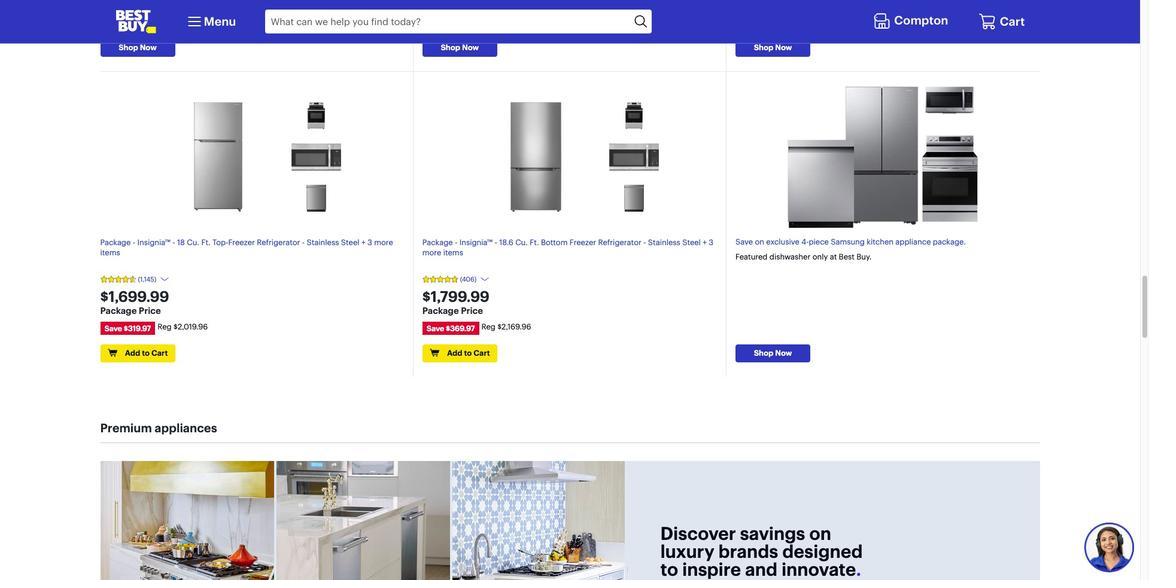 Task type: describe. For each thing, give the bounding box(es) containing it.
stainless for $1,699.99
[[307, 238, 339, 247]]

top-
[[212, 238, 228, 247]]

bestbuy.com image
[[115, 10, 156, 34]]

3 - from the left
[[302, 238, 305, 247]]

qualifying for café
[[846, 2, 882, 12]]

$200.
[[814, 17, 832, 25]]

to inside save up to an extra $3,000 on qualifying café kitchen packages. minimum extra savings is $200. extra savings applies after any instant savings on individual items. exclusions, terms and conditions apply.
[[766, 2, 774, 12]]

samsung
[[831, 237, 865, 247]]

brands
[[718, 541, 778, 563]]

conditions inside save up to an extra $3,000 on qualifying café kitchen packages. minimum extra savings is $200. extra savings applies after any instant savings on individual items. exclusions, terms and conditions apply.
[[824, 26, 856, 34]]

extra left $400.
[[453, 17, 468, 25]]

ge
[[571, 2, 581, 12]]

ft. for $1,799.99
[[530, 238, 539, 247]]

appliances
[[155, 421, 217, 436]]

shop now button for save up to an extra $2,000 on qualifying ge profile kitchen packages.
[[422, 39, 497, 57]]

up for save up to an extra $2,000 on qualifying ge profile kitchen packages.
[[442, 2, 451, 12]]

(406) link
[[422, 275, 477, 284]]

refrigerator for $1,799.99
[[598, 238, 641, 247]]

instant inside 'save up to an extra $2,000 on qualifying ge profile kitchen packages. minimum extra savings is $400. extra savings applies after any instant savings on individual items. exclusions, terms and conditions apply.'
[[614, 17, 635, 25]]

applies inside save up to an extra $3,000 on qualifying café kitchen packages. minimum extra savings is $200. extra savings applies after any instant savings on individual items. exclusions, terms and conditions apply.
[[875, 17, 897, 25]]

apply. inside save up to an extra $3,000 on qualifying café kitchen packages. minimum extra savings is $200. extra savings applies after any instant savings on individual items. exclusions, terms and conditions apply.
[[858, 26, 876, 34]]

on inside discover savings on luxury brands designed
[[809, 523, 831, 545]]

insignia™ for $1,799.99
[[459, 238, 493, 247]]

an for $2,000
[[463, 2, 471, 12]]

save for save up to an extra $3,000 on qualifying café kitchen packages. minimum extra savings is $200. extra savings applies after any instant savings on individual items. exclusions, terms and conditions apply.
[[736, 2, 753, 12]]

shop now for save up to an extra $3,000 on qualifying café kitchen packages.
[[754, 43, 792, 52]]

reg for $1,799.99
[[481, 322, 495, 332]]

reg $2,019.96
[[158, 322, 208, 332]]

buy.
[[856, 252, 872, 261]]

terms inside save up to an extra $3,000 on qualifying café kitchen packages. minimum extra savings is $200. extra savings applies after any instant savings on individual items. exclusions, terms and conditions apply.
[[792, 26, 809, 34]]

Type to search. Navigate forward to hear suggestions text field
[[265, 10, 631, 34]]

kitchen inside save on exclusive 4-piece samsung kitchen appliance package. featured dishwasher only at best buy.
[[867, 237, 893, 247]]

insignia™ - 5 cu. ft. freestanding electric range - stainless steel image for $1,699.99
[[290, 102, 343, 129]]

package - insignia™ - 18 cu. ft. top-freezer refrigerator - stainless steel + 3 more items link
[[100, 238, 404, 258]]

savings inside discover savings on luxury brands designed
[[740, 523, 805, 545]]

shop now button for save up to an extra $3,000 on qualifying café kitchen packages.
[[736, 39, 810, 57]]

appliance
[[895, 237, 931, 247]]

packages. inside save up to an extra $3,000 on qualifying café kitchen packages. minimum extra savings is $200. extra savings applies after any instant savings on individual items. exclusions, terms and conditions apply.
[[932, 2, 968, 12]]

shop for save up to an extra $3,000 on qualifying café kitchen packages.
[[754, 43, 773, 52]]

now for save up to an extra $2,000 on qualifying ge profile kitchen packages.
[[462, 43, 479, 52]]

items. inside 'save up to an extra $2,000 on qualifying ge profile kitchen packages. minimum extra savings is $400. extra savings applies after any instant savings on individual items. exclusions, terms and conditions apply.'
[[422, 26, 441, 34]]

best buy help human beacon image
[[1083, 522, 1134, 573]]

insignia™ - 18.6 cu. ft. bottom freezer refrigerator - stainless steel image
[[479, 102, 593, 212]]

$400.
[[501, 17, 519, 25]]

discover savings on luxury brands designed
[[660, 523, 863, 563]]

save for save on exclusive 4-piece samsung kitchen appliance package. featured dishwasher only at best buy.
[[736, 237, 753, 247]]

conditions inside 'save up to an extra $2,000 on qualifying ge profile kitchen packages. minimum extra savings is $400. extra savings applies after any instant savings on individual items. exclusions, terms and conditions apply.'
[[511, 26, 543, 34]]

price for $1,799.99
[[461, 305, 483, 317]]

insignia™ for $1,699.99
[[137, 238, 170, 247]]

steel for $1,799.99
[[682, 238, 701, 247]]

applies inside 'save up to an extra $2,000 on qualifying ge profile kitchen packages. minimum extra savings is $400. extra savings applies after any instant savings on individual items. exclusions, terms and conditions apply.'
[[562, 17, 584, 25]]

cu. for $1,699.99
[[187, 238, 199, 247]]

reg for $1,699.99
[[158, 322, 172, 332]]

$1,799.99 package price
[[422, 288, 489, 317]]

discover
[[660, 523, 736, 545]]

exclusions, inside save up to an extra $3,000 on qualifying café kitchen packages. minimum extra savings is $200. extra savings applies after any instant savings on individual items. exclusions, terms and conditions apply.
[[756, 26, 790, 34]]

save for save $369.97
[[427, 324, 444, 333]]

(1,145)
[[138, 275, 156, 284]]

any inside 'save up to an extra $2,000 on qualifying ge profile kitchen packages. minimum extra savings is $400. extra savings applies after any instant savings on individual items. exclusions, terms and conditions apply.'
[[602, 17, 613, 25]]

individual inside save up to an extra $3,000 on qualifying café kitchen packages. minimum extra savings is $200. extra savings applies after any instant savings on individual items. exclusions, terms and conditions apply.
[[984, 17, 1014, 25]]

exclusions, inside 'save up to an extra $2,000 on qualifying ge profile kitchen packages. minimum extra savings is $400. extra savings applies after any instant savings on individual items. exclusions, terms and conditions apply.'
[[443, 26, 477, 34]]

save $319.97
[[104, 324, 151, 333]]

kitchen inside save up to an extra $3,000 on qualifying café kitchen packages. minimum extra savings is $200. extra savings applies after any instant savings on individual items. exclusions, terms and conditions apply.
[[903, 2, 930, 12]]

extra inside 'save up to an extra $2,000 on qualifying ge profile kitchen packages. minimum extra savings is $400. extra savings applies after any instant savings on individual items. exclusions, terms and conditions apply.'
[[520, 17, 536, 25]]

add to cart button for $1,699.99
[[100, 345, 175, 363]]

price for $1,699.99
[[139, 305, 161, 317]]

profile
[[583, 2, 606, 12]]

(1,145) link
[[100, 275, 156, 284]]

(406)
[[460, 275, 477, 284]]

save $369.97
[[427, 324, 475, 333]]

featured
[[736, 252, 767, 261]]

package.
[[933, 237, 966, 247]]

items for $1,799.99
[[443, 248, 463, 257]]

premium appliances
[[100, 421, 217, 436]]

save up to an extra $2,000 on qualifying ge profile kitchen packages. minimum extra savings is $400. extra savings applies after any instant savings on individual items. exclusions, terms and conditions apply.
[[422, 2, 701, 34]]

dryer
[[198, 2, 217, 12]]

save for save on select washer and dryer sets.
[[100, 2, 118, 12]]

at
[[830, 252, 837, 261]]

save up to an extra $3,000 on qualifying café kitchen packages. link
[[736, 2, 968, 12]]

2 horizontal spatial cart
[[1000, 14, 1025, 29]]

best
[[839, 252, 854, 261]]

insignia™ - 1.7 cu. ft. over-the-range microwave - stainless steel image for $1,699.99
[[290, 144, 343, 170]]

cart icon image
[[979, 13, 997, 31]]

kitchen counter with built-in stainless steel appliances image
[[100, 461, 1040, 580]]

to down $319.97
[[142, 349, 150, 358]]

$369.97
[[446, 324, 475, 333]]

instant inside save up to an extra $3,000 on qualifying café kitchen packages. minimum extra savings is $200. extra savings applies after any instant savings on individual items. exclusions, terms and conditions apply.
[[927, 17, 948, 25]]

minimum inside 'save up to an extra $2,000 on qualifying ge profile kitchen packages. minimum extra savings is $400. extra savings applies after any instant savings on individual items. exclusions, terms and conditions apply.'
[[422, 17, 451, 25]]

shop for save up to an extra $2,000 on qualifying ge profile kitchen packages.
[[441, 43, 460, 52]]

individual inside 'save up to an extra $2,000 on qualifying ge profile kitchen packages. minimum extra savings is $400. extra savings applies after any instant savings on individual items. exclusions, terms and conditions apply.'
[[671, 17, 701, 25]]

0 horizontal spatial and
[[183, 2, 196, 12]]

exclusive
[[766, 237, 799, 247]]

package inside the "package - insignia™ - 18 cu. ft. top-freezer refrigerator - stainless steel + 3 more items"
[[100, 238, 131, 247]]

save up to an extra $2,000 on qualifying ge profile kitchen packages. link
[[422, 2, 673, 12]]

after inside 'save up to an extra $2,000 on qualifying ge profile kitchen packages. minimum extra savings is $400. extra savings applies after any instant savings on individual items. exclusions, terms and conditions apply.'
[[586, 17, 600, 25]]

save on exclusive 4-piece samsung kitchen appliance package. link
[[736, 237, 966, 247]]

extra left $3,000
[[787, 2, 805, 12]]

$2,019.96
[[174, 322, 208, 332]]

after inside save up to an extra $3,000 on qualifying café kitchen packages. minimum extra savings is $200. extra savings applies after any instant savings on individual items. exclusions, terms and conditions apply.
[[899, 17, 913, 25]]



Task type: vqa. For each thing, say whether or not it's contained in the screenshot.
second 3 from the right
yes



Task type: locate. For each thing, give the bounding box(es) containing it.
0 horizontal spatial insignia™
[[137, 238, 170, 247]]

0 horizontal spatial package details image
[[160, 275, 170, 284]]

sets.
[[219, 2, 236, 12]]

1 horizontal spatial price
[[461, 305, 483, 317]]

insignia™ - 5 cu. ft. freestanding electric range - stainless steel image for $1,799.99
[[607, 102, 661, 129]]

more inside package - insignia™ - 18.6 cu. ft. bottom freezer refrigerator - stainless steel + 3 more items
[[422, 248, 441, 257]]

$2,169.96
[[497, 322, 531, 332]]

add to cart for $1,799.99
[[447, 349, 490, 358]]

0 horizontal spatial stainless
[[307, 238, 339, 247]]

add for $1,799.99
[[447, 349, 462, 358]]

2 package details image from the left
[[480, 275, 490, 284]]

1 horizontal spatial steel
[[682, 238, 701, 247]]

18.6
[[499, 238, 513, 247]]

0 horizontal spatial individual
[[671, 17, 701, 25]]

menu
[[204, 14, 236, 29]]

is inside save up to an extra $3,000 on qualifying café kitchen packages. minimum extra savings is $200. extra savings applies after any instant savings on individual items. exclusions, terms and conditions apply.
[[808, 17, 812, 25]]

to left $3,000
[[766, 2, 774, 12]]

1 freezer from the left
[[228, 238, 255, 247]]

1 horizontal spatial apply.
[[858, 26, 876, 34]]

2 horizontal spatial and
[[811, 26, 822, 34]]

and inside 'save up to an extra $2,000 on qualifying ge profile kitchen packages. minimum extra savings is $400. extra savings applies after any instant savings on individual items. exclusions, terms and conditions apply.'
[[498, 26, 509, 34]]

price inside $1,799.99 package price
[[461, 305, 483, 317]]

items
[[100, 248, 120, 257], [443, 248, 463, 257]]

add to cart button for $1,799.99
[[422, 345, 497, 363]]

1 instant from the left
[[614, 17, 635, 25]]

2 minimum from the left
[[736, 17, 764, 25]]

package details image
[[160, 275, 170, 284], [480, 275, 490, 284]]

freezer for $1,699.99
[[228, 238, 255, 247]]

add to cart button
[[100, 345, 175, 363], [422, 345, 497, 363]]

2 price from the left
[[461, 305, 483, 317]]

apply.
[[545, 26, 563, 34], [858, 26, 876, 34]]

reg $2,169.96
[[481, 322, 531, 332]]

+ for $1,799.99
[[703, 238, 707, 247]]

qualifying inside 'save up to an extra $2,000 on qualifying ge profile kitchen packages. minimum extra savings is $400. extra savings applies after any instant savings on individual items. exclusions, terms and conditions apply.'
[[533, 2, 569, 12]]

5 - from the left
[[495, 238, 497, 247]]

designed
[[782, 541, 863, 563]]

2 after from the left
[[899, 17, 913, 25]]

to left $2,000
[[453, 2, 461, 12]]

insignia™
[[137, 238, 170, 247], [459, 238, 493, 247]]

1 add from the left
[[125, 349, 140, 358]]

any inside save up to an extra $3,000 on qualifying café kitchen packages. minimum extra savings is $200. extra savings applies after any instant savings on individual items. exclusions, terms and conditions apply.
[[915, 17, 926, 25]]

1 horizontal spatial insignia™ - 24" top control built-in dishwasher with 3rd rack, sensor wash, stainless steel tub, 49 dba - stainless steel image
[[607, 185, 661, 212]]

package inside $1,799.99 package price
[[422, 305, 459, 317]]

add to cart down $369.97
[[447, 349, 490, 358]]

2 qualifying from the left
[[846, 2, 882, 12]]

2 3 from the left
[[709, 238, 713, 247]]

insignia™ left 18.6
[[459, 238, 493, 247]]

1 horizontal spatial exclusions,
[[756, 26, 790, 34]]

cu. right 18
[[187, 238, 199, 247]]

more for $1,699.99
[[374, 238, 393, 247]]

piece
[[809, 237, 829, 247]]

0 horizontal spatial conditions
[[511, 26, 543, 34]]

is
[[494, 17, 499, 25], [808, 17, 812, 25]]

cu. for $1,799.99
[[515, 238, 528, 247]]

items. inside save up to an extra $3,000 on qualifying café kitchen packages. minimum extra savings is $200. extra savings applies after any instant savings on individual items. exclusions, terms and conditions apply.
[[736, 26, 754, 34]]

1 up from the left
[[442, 2, 451, 12]]

1 steel from the left
[[341, 238, 359, 247]]

0 vertical spatial more
[[374, 238, 393, 247]]

2 individual from the left
[[984, 17, 1014, 25]]

applies
[[562, 17, 584, 25], [875, 17, 897, 25]]

1 horizontal spatial any
[[915, 17, 926, 25]]

2 insignia™ - 24" top control built-in dishwasher with 3rd rack, sensor wash, stainless steel tub, 49 dba - stainless steel image from the left
[[607, 185, 661, 212]]

1 any from the left
[[602, 17, 613, 25]]

conditions
[[511, 26, 543, 34], [824, 26, 856, 34]]

ft.
[[201, 238, 210, 247], [530, 238, 539, 247]]

menu button
[[185, 12, 236, 31]]

0 horizontal spatial ft.
[[201, 238, 210, 247]]

and down $400.
[[498, 26, 509, 34]]

exclusions,
[[443, 26, 477, 34], [756, 26, 790, 34]]

1 packages. from the left
[[637, 2, 673, 12]]

2 apply. from the left
[[858, 26, 876, 34]]

add for $1,699.99
[[125, 349, 140, 358]]

cart link
[[979, 13, 1025, 31]]

1 horizontal spatial refrigerator
[[598, 238, 641, 247]]

up inside 'save up to an extra $2,000 on qualifying ge profile kitchen packages. minimum extra savings is $400. extra savings applies after any instant savings on individual items. exclusions, terms and conditions apply.'
[[442, 2, 451, 12]]

1 horizontal spatial add to cart
[[447, 349, 490, 358]]

0 horizontal spatial insignia™ - 5 cu. ft. freestanding electric range - stainless steel image
[[290, 102, 343, 129]]

and inside save up to an extra $3,000 on qualifying café kitchen packages. minimum extra savings is $200. extra savings applies after any instant savings on individual items. exclusions, terms and conditions apply.
[[811, 26, 822, 34]]

reg left "$2,019.96"
[[158, 322, 172, 332]]

café
[[884, 2, 901, 12]]

package details image right (406)
[[480, 275, 490, 284]]

2 insignia™ from the left
[[459, 238, 493, 247]]

extra
[[520, 17, 536, 25], [833, 17, 849, 25]]

0 horizontal spatial +
[[361, 238, 365, 247]]

save inside 'save up to an extra $2,000 on qualifying ge profile kitchen packages. minimum extra savings is $400. extra savings applies after any instant savings on individual items. exclusions, terms and conditions apply.'
[[422, 2, 440, 12]]

washer
[[155, 2, 180, 12]]

add to cart button down $369.97
[[422, 345, 497, 363]]

save inside save on exclusive 4-piece samsung kitchen appliance package. featured dishwasher only at best buy.
[[736, 237, 753, 247]]

cart down $369.97
[[474, 349, 490, 358]]

cu.
[[187, 238, 199, 247], [515, 238, 528, 247]]

applies down the 'ge'
[[562, 17, 584, 25]]

2 add to cart from the left
[[447, 349, 490, 358]]

0 horizontal spatial items.
[[422, 26, 441, 34]]

1 horizontal spatial package details image
[[480, 275, 490, 284]]

0 horizontal spatial refrigerator
[[257, 238, 300, 247]]

extra inside save up to an extra $3,000 on qualifying café kitchen packages. minimum extra savings is $200. extra savings applies after any instant savings on individual items. exclusions, terms and conditions apply.
[[833, 17, 849, 25]]

1 horizontal spatial insignia™ - 5 cu. ft. freestanding electric range - stainless steel image
[[607, 102, 661, 129]]

packages.
[[637, 2, 673, 12], [932, 2, 968, 12]]

1 insignia™ - 5 cu. ft. freestanding electric range - stainless steel image from the left
[[290, 102, 343, 129]]

2 instant from the left
[[927, 17, 948, 25]]

1 exclusions, from the left
[[443, 26, 477, 34]]

luxury
[[660, 541, 714, 563]]

1 horizontal spatial insignia™ - 1.7 cu. ft. over-the-range microwave - stainless steel image
[[607, 144, 661, 170]]

savings
[[470, 17, 493, 25], [538, 17, 561, 25], [637, 17, 660, 25], [783, 17, 806, 25], [850, 17, 873, 25], [950, 17, 973, 25], [740, 523, 805, 545]]

1 an from the left
[[463, 2, 471, 12]]

cu. right 18.6
[[515, 238, 528, 247]]

1 horizontal spatial after
[[899, 17, 913, 25]]

2 refrigerator from the left
[[598, 238, 641, 247]]

2 insignia™ - 1.7 cu. ft. over-the-range microwave - stainless steel image from the left
[[607, 144, 661, 170]]

insignia™ - 1.7 cu. ft. over-the-range microwave - stainless steel image for $1,799.99
[[607, 144, 661, 170]]

extra left $2,000
[[473, 2, 492, 12]]

cart for $1,699.99
[[151, 349, 168, 358]]

freezer inside package - insignia™ - 18.6 cu. ft. bottom freezer refrigerator - stainless steel + 3 more items
[[570, 238, 596, 247]]

dishwasher
[[769, 252, 810, 261]]

kitchen up buy.
[[867, 237, 893, 247]]

0 horizontal spatial steel
[[341, 238, 359, 247]]

2 steel from the left
[[682, 238, 701, 247]]

2 - from the left
[[172, 238, 175, 247]]

1 applies from the left
[[562, 17, 584, 25]]

is left $200.
[[808, 17, 812, 25]]

0 horizontal spatial price
[[139, 305, 161, 317]]

minimum inside save up to an extra $3,000 on qualifying café kitchen packages. minimum extra savings is $200. extra savings applies after any instant savings on individual items. exclusions, terms and conditions apply.
[[736, 17, 764, 25]]

1 vertical spatial more
[[422, 248, 441, 257]]

1 conditions from the left
[[511, 26, 543, 34]]

insignia™ left 18
[[137, 238, 170, 247]]

1 horizontal spatial qualifying
[[846, 2, 882, 12]]

2 applies from the left
[[875, 17, 897, 25]]

premium
[[100, 421, 152, 436]]

1 is from the left
[[494, 17, 499, 25]]

1 horizontal spatial more
[[422, 248, 441, 257]]

package up save $319.97
[[100, 305, 137, 317]]

after down the profile
[[586, 17, 600, 25]]

insignia™ - 5 cu. ft. freestanding electric range - stainless steel image
[[290, 102, 343, 129], [607, 102, 661, 129]]

save for save $319.97
[[104, 324, 122, 333]]

add to cart button down $319.97
[[100, 345, 175, 363]]

3 for $1,799.99
[[709, 238, 713, 247]]

price
[[139, 305, 161, 317], [461, 305, 483, 317]]

1 insignia™ from the left
[[137, 238, 170, 247]]

shop for save on select washer and dryer sets.
[[119, 43, 138, 52]]

2 horizontal spatial kitchen
[[903, 2, 930, 12]]

0 horizontal spatial after
[[586, 17, 600, 25]]

0 horizontal spatial apply.
[[545, 26, 563, 34]]

1 horizontal spatial individual
[[984, 17, 1014, 25]]

2 up from the left
[[755, 2, 764, 12]]

cart down reg $2,019.96
[[151, 349, 168, 358]]

2 ft. from the left
[[530, 238, 539, 247]]

to down $369.97
[[464, 349, 472, 358]]

freezer inside the "package - insignia™ - 18 cu. ft. top-freezer refrigerator - stainless steel + 3 more items"
[[228, 238, 255, 247]]

0 horizontal spatial freezer
[[228, 238, 255, 247]]

apply. down save up to an extra $2,000 on qualifying ge profile kitchen packages. link
[[545, 26, 563, 34]]

qualifying left café
[[846, 2, 882, 12]]

package - insignia™ - 18.6 cu. ft. bottom freezer refrigerator - stainless steel + 3 more items
[[422, 238, 713, 257]]

1 horizontal spatial and
[[498, 26, 509, 34]]

an left $2,000
[[463, 2, 471, 12]]

1 horizontal spatial cu.
[[515, 238, 528, 247]]

1 horizontal spatial items.
[[736, 26, 754, 34]]

1 horizontal spatial cart
[[474, 349, 490, 358]]

1 horizontal spatial applies
[[875, 17, 897, 25]]

select
[[131, 2, 153, 12]]

shop now button
[[100, 39, 175, 57], [422, 39, 497, 57], [736, 39, 810, 57], [736, 345, 810, 363]]

insignia™ - 24" top control built-in dishwasher with 3rd rack, sensor wash, stainless steel tub, 49 dba - stainless steel image
[[290, 185, 343, 212], [607, 185, 661, 212]]

up inside save up to an extra $3,000 on qualifying café kitchen packages. minimum extra savings is $200. extra savings applies after any instant savings on individual items. exclusions, terms and conditions apply.
[[755, 2, 764, 12]]

minimum
[[422, 17, 451, 25], [736, 17, 764, 25]]

0 horizontal spatial minimum
[[422, 17, 451, 25]]

+ for $1,699.99
[[361, 238, 365, 247]]

1 + from the left
[[361, 238, 365, 247]]

insignia™ - 24" top control built-in dishwasher with 3rd rack, sensor wash, stainless steel tub, 49 dba - stainless steel image for $1,699.99
[[290, 185, 343, 212]]

on inside save on exclusive 4-piece samsung kitchen appliance package. featured dishwasher only at best buy.
[[755, 237, 764, 247]]

2 stainless from the left
[[648, 238, 680, 247]]

package
[[100, 238, 131, 247], [422, 238, 453, 247], [100, 305, 137, 317], [422, 305, 459, 317]]

cart
[[1000, 14, 1025, 29], [151, 349, 168, 358], [474, 349, 490, 358]]

extra right $400.
[[520, 17, 536, 25]]

2 packages. from the left
[[932, 2, 968, 12]]

package details image for $1,799.99
[[480, 275, 490, 284]]

1 extra from the left
[[520, 17, 536, 25]]

1 insignia™ - 24" top control built-in dishwasher with 3rd rack, sensor wash, stainless steel tub, 49 dba - stainless steel image from the left
[[290, 185, 343, 212]]

2 add to cart button from the left
[[422, 345, 497, 363]]

insignia™ - 18 cu. ft. top-freezer refrigerator - stainless steel image
[[161, 102, 275, 212]]

an inside save up to an extra $3,000 on qualifying café kitchen packages. minimum extra savings is $200. extra savings applies after any instant savings on individual items. exclusions, terms and conditions apply.
[[776, 2, 785, 12]]

2 is from the left
[[808, 17, 812, 25]]

2 extra from the left
[[833, 17, 849, 25]]

1 horizontal spatial is
[[808, 17, 812, 25]]

reg
[[158, 322, 172, 332], [481, 322, 495, 332]]

more inside the "package - insignia™ - 18 cu. ft. top-freezer refrigerator - stainless steel + 3 more items"
[[374, 238, 393, 247]]

+ inside package - insignia™ - 18.6 cu. ft. bottom freezer refrigerator - stainless steel + 3 more items
[[703, 238, 707, 247]]

conditions down $400.
[[511, 26, 543, 34]]

1 horizontal spatial terms
[[792, 26, 809, 34]]

insignia™ inside package - insignia™ - 18.6 cu. ft. bottom freezer refrigerator - stainless steel + 3 more items
[[459, 238, 493, 247]]

0 horizontal spatial insignia™ - 24" top control built-in dishwasher with 3rd rack, sensor wash, stainless steel tub, 49 dba - stainless steel image
[[290, 185, 343, 212]]

ft. inside the "package - insignia™ - 18 cu. ft. top-freezer refrigerator - stainless steel + 3 more items"
[[201, 238, 210, 247]]

1 horizontal spatial packages.
[[932, 2, 968, 12]]

ft. inside package - insignia™ - 18.6 cu. ft. bottom freezer refrigerator - stainless steel + 3 more items
[[530, 238, 539, 247]]

1 3 from the left
[[367, 238, 372, 247]]

1 horizontal spatial insignia™
[[459, 238, 493, 247]]

0 horizontal spatial extra
[[520, 17, 536, 25]]

qualifying left the 'ge'
[[533, 2, 569, 12]]

1 horizontal spatial reg
[[481, 322, 495, 332]]

save on exclusive 4-piece samsung kitchen appliance package. featured dishwasher only at best buy.
[[736, 237, 966, 261]]

items inside the "package - insignia™ - 18 cu. ft. top-freezer refrigerator - stainless steel + 3 more items"
[[100, 248, 120, 257]]

1 horizontal spatial 3
[[709, 238, 713, 247]]

1 horizontal spatial items
[[443, 248, 463, 257]]

an inside 'save up to an extra $2,000 on qualifying ge profile kitchen packages. minimum extra savings is $400. extra savings applies after any instant savings on individual items. exclusions, terms and conditions apply.'
[[463, 2, 471, 12]]

extra down the save up to an extra $3,000 on qualifying café kitchen packages. link
[[833, 17, 849, 25]]

1 price from the left
[[139, 305, 161, 317]]

steel inside package - insignia™ - 18.6 cu. ft. bottom freezer refrigerator - stainless steel + 3 more items
[[682, 238, 701, 247]]

save
[[100, 2, 118, 12], [422, 2, 440, 12], [736, 2, 753, 12], [736, 237, 753, 247], [104, 324, 122, 333], [427, 324, 444, 333]]

0 horizontal spatial qualifying
[[533, 2, 569, 12]]

shop now button for save on select washer and dryer sets.
[[100, 39, 175, 57]]

1 minimum from the left
[[422, 17, 451, 25]]

ft. left bottom
[[530, 238, 539, 247]]

0 horizontal spatial terms
[[478, 26, 496, 34]]

package - insignia™ - 18.6 cu. ft. bottom freezer refrigerator - stainless steel + 3 more items link
[[422, 238, 717, 258]]

only
[[812, 252, 828, 261]]

extra left $200.
[[766, 17, 781, 25]]

1 terms from the left
[[478, 26, 496, 34]]

cart for $1,799.99
[[474, 349, 490, 358]]

price inside '$1,699.99 package price'
[[139, 305, 161, 317]]

$3,000
[[807, 2, 833, 12]]

apply. down the save up to an extra $3,000 on qualifying café kitchen packages. link
[[858, 26, 876, 34]]

1 horizontal spatial an
[[776, 2, 785, 12]]

now for save on select washer and dryer sets.
[[140, 43, 157, 52]]

save up to an extra $3,000 on qualifying café kitchen packages. minimum extra savings is $200. extra savings applies after any instant savings on individual items. exclusions, terms and conditions apply.
[[736, 2, 1014, 34]]

4-
[[801, 237, 809, 247]]

1 horizontal spatial instant
[[927, 17, 948, 25]]

package - insignia™ - 18 cu. ft. top-freezer refrigerator - stainless steel + 3 more items
[[100, 238, 393, 257]]

0 horizontal spatial more
[[374, 238, 393, 247]]

0 horizontal spatial cu.
[[187, 238, 199, 247]]

steel inside the "package - insignia™ - 18 cu. ft. top-freezer refrigerator - stainless steel + 3 more items"
[[341, 238, 359, 247]]

to inside 'save up to an extra $2,000 on qualifying ge profile kitchen packages. minimum extra savings is $400. extra savings applies after any instant savings on individual items. exclusions, terms and conditions apply.'
[[453, 2, 461, 12]]

package inside package - insignia™ - 18.6 cu. ft. bottom freezer refrigerator - stainless steel + 3 more items
[[422, 238, 453, 247]]

0 horizontal spatial an
[[463, 2, 471, 12]]

apply. inside 'save up to an extra $2,000 on qualifying ge profile kitchen packages. minimum extra savings is $400. extra savings applies after any instant savings on individual items. exclusions, terms and conditions apply.'
[[545, 26, 563, 34]]

and left "dryer"
[[183, 2, 196, 12]]

items for $1,699.99
[[100, 248, 120, 257]]

terms down $2,000
[[478, 26, 496, 34]]

instant
[[614, 17, 635, 25], [927, 17, 948, 25]]

2 terms from the left
[[792, 26, 809, 34]]

6 - from the left
[[643, 238, 646, 247]]

2 cu. from the left
[[515, 238, 528, 247]]

1 horizontal spatial +
[[703, 238, 707, 247]]

0 horizontal spatial add
[[125, 349, 140, 358]]

on
[[120, 2, 129, 12], [522, 2, 531, 12], [835, 2, 844, 12], [662, 17, 670, 25], [974, 17, 982, 25], [755, 237, 764, 247], [809, 523, 831, 545]]

0 horizontal spatial instant
[[614, 17, 635, 25]]

refrigerator inside the "package - insignia™ - 18 cu. ft. top-freezer refrigerator - stainless steel + 3 more items"
[[257, 238, 300, 247]]

1 individual from the left
[[671, 17, 701, 25]]

now
[[140, 43, 157, 52], [462, 43, 479, 52], [775, 43, 792, 52], [775, 349, 792, 358]]

$319.97
[[124, 324, 151, 333]]

items.
[[422, 26, 441, 34], [736, 26, 754, 34]]

terms down $3,000
[[792, 26, 809, 34]]

1 items. from the left
[[422, 26, 441, 34]]

2 insignia™ - 5 cu. ft. freestanding electric range - stainless steel image from the left
[[607, 102, 661, 129]]

stainless inside the "package - insignia™ - 18 cu. ft. top-freezer refrigerator - stainless steel + 3 more items"
[[307, 238, 339, 247]]

3 for $1,699.99
[[367, 238, 372, 247]]

save for save up to an extra $2,000 on qualifying ge profile kitchen packages. minimum extra savings is $400. extra savings applies after any instant savings on individual items. exclusions, terms and conditions apply.
[[422, 2, 440, 12]]

$1,699.99 package price
[[100, 288, 169, 317]]

1 horizontal spatial up
[[755, 2, 764, 12]]

stainless
[[307, 238, 339, 247], [648, 238, 680, 247]]

1 items from the left
[[100, 248, 120, 257]]

add
[[125, 349, 140, 358], [447, 349, 462, 358]]

package details image right the (1,145)
[[160, 275, 170, 284]]

add to cart for $1,699.99
[[125, 349, 168, 358]]

up
[[442, 2, 451, 12], [755, 2, 764, 12]]

an
[[463, 2, 471, 12], [776, 2, 785, 12]]

2 exclusions, from the left
[[756, 26, 790, 34]]

2 any from the left
[[915, 17, 926, 25]]

0 horizontal spatial add to cart
[[125, 349, 168, 358]]

stainless inside package - insignia™ - 18.6 cu. ft. bottom freezer refrigerator - stainless steel + 3 more items
[[648, 238, 680, 247]]

insignia™ - 24" top control built-in dishwasher with 3rd rack, sensor wash, stainless steel tub, 49 dba - stainless steel image for $1,799.99
[[607, 185, 661, 212]]

ft. for $1,699.99
[[201, 238, 210, 247]]

1 add to cart from the left
[[125, 349, 168, 358]]

0 horizontal spatial reg
[[158, 322, 172, 332]]

save on select washer and dryer sets. link
[[100, 2, 236, 12]]

cart right 'cart icon'
[[1000, 14, 1025, 29]]

package inside '$1,699.99 package price'
[[100, 305, 137, 317]]

0 horizontal spatial exclusions,
[[443, 26, 477, 34]]

1 horizontal spatial add to cart button
[[422, 345, 497, 363]]

package up "(406)" 'link'
[[422, 238, 453, 247]]

1 horizontal spatial kitchen
[[867, 237, 893, 247]]

shop now for save on select washer and dryer sets.
[[119, 43, 157, 52]]

kitchen up compton
[[903, 2, 930, 12]]

0 horizontal spatial items
[[100, 248, 120, 257]]

qualifying
[[533, 2, 569, 12], [846, 2, 882, 12]]

shop now
[[119, 43, 157, 52], [441, 43, 479, 52], [754, 43, 792, 52], [754, 349, 792, 358]]

kitchen inside 'save up to an extra $2,000 on qualifying ge profile kitchen packages. minimum extra savings is $400. extra savings applies after any instant savings on individual items. exclusions, terms and conditions apply.'
[[608, 2, 635, 12]]

$1,799.99
[[422, 288, 489, 306]]

refrigerator for $1,699.99
[[257, 238, 300, 247]]

1 - from the left
[[133, 238, 135, 247]]

individual
[[671, 17, 701, 25], [984, 17, 1014, 25]]

add to cart down $319.97
[[125, 349, 168, 358]]

3 inside the "package - insignia™ - 18 cu. ft. top-freezer refrigerator - stainless steel + 3 more items"
[[367, 238, 372, 247]]

1 insignia™ - 1.7 cu. ft. over-the-range microwave - stainless steel image from the left
[[290, 144, 343, 170]]

freezer for $1,799.99
[[570, 238, 596, 247]]

terms
[[478, 26, 496, 34], [792, 26, 809, 34]]

reg left $2,169.96
[[481, 322, 495, 332]]

add down 'save $369.97'
[[447, 349, 462, 358]]

qualifying for ge
[[533, 2, 569, 12]]

price up $319.97
[[139, 305, 161, 317]]

kitchen right the profile
[[608, 2, 635, 12]]

1 refrigerator from the left
[[257, 238, 300, 247]]

extra
[[473, 2, 492, 12], [787, 2, 805, 12], [453, 17, 468, 25], [766, 17, 781, 25]]

terms inside 'save up to an extra $2,000 on qualifying ge profile kitchen packages. minimum extra savings is $400. extra savings applies after any instant savings on individual items. exclusions, terms and conditions apply.'
[[478, 26, 496, 34]]

add to cart
[[125, 349, 168, 358], [447, 349, 490, 358]]

2 reg from the left
[[481, 322, 495, 332]]

save inside save up to an extra $3,000 on qualifying café kitchen packages. minimum extra savings is $200. extra savings applies after any instant savings on individual items. exclusions, terms and conditions apply.
[[736, 2, 753, 12]]

$1,699.99
[[100, 288, 169, 306]]

after down café
[[899, 17, 913, 25]]

compton
[[894, 13, 948, 28]]

1 horizontal spatial freezer
[[570, 238, 596, 247]]

18
[[177, 238, 185, 247]]

1 after from the left
[[586, 17, 600, 25]]

0 horizontal spatial 3
[[367, 238, 372, 247]]

insignia™ inside the "package - insignia™ - 18 cu. ft. top-freezer refrigerator - stainless steel + 3 more items"
[[137, 238, 170, 247]]

applies down café
[[875, 17, 897, 25]]

package details image for $1,699.99
[[160, 275, 170, 284]]

shop
[[119, 43, 138, 52], [441, 43, 460, 52], [754, 43, 773, 52], [754, 349, 773, 358]]

packages. inside 'save up to an extra $2,000 on qualifying ge profile kitchen packages. minimum extra savings is $400. extra savings applies after any instant savings on individual items. exclusions, terms and conditions apply.'
[[637, 2, 673, 12]]

1 ft. from the left
[[201, 238, 210, 247]]

ft. left top-
[[201, 238, 210, 247]]

0 horizontal spatial kitchen
[[608, 2, 635, 12]]

to
[[453, 2, 461, 12], [766, 2, 774, 12], [142, 349, 150, 358], [464, 349, 472, 358]]

steel
[[341, 238, 359, 247], [682, 238, 701, 247]]

compton button
[[873, 10, 951, 33]]

1 horizontal spatial stainless
[[648, 238, 680, 247]]

2 an from the left
[[776, 2, 785, 12]]

an for $3,000
[[776, 2, 785, 12]]

4 - from the left
[[455, 238, 457, 247]]

insignia™ - 1.7 cu. ft. over-the-range microwave - stainless steel image
[[290, 144, 343, 170], [607, 144, 661, 170]]

is inside 'save up to an extra $2,000 on qualifying ge profile kitchen packages. minimum extra savings is $400. extra savings applies after any instant savings on individual items. exclusions, terms and conditions apply.'
[[494, 17, 499, 25]]

1 apply. from the left
[[545, 26, 563, 34]]

$2,000
[[494, 2, 520, 12]]

1 add to cart button from the left
[[100, 345, 175, 363]]

2 freezer from the left
[[570, 238, 596, 247]]

1 horizontal spatial minimum
[[736, 17, 764, 25]]

-
[[133, 238, 135, 247], [172, 238, 175, 247], [302, 238, 305, 247], [455, 238, 457, 247], [495, 238, 497, 247], [643, 238, 646, 247]]

+
[[361, 238, 365, 247], [703, 238, 707, 247]]

package up (1,145) link in the left top of the page
[[100, 238, 131, 247]]

3 inside package - insignia™ - 18.6 cu. ft. bottom freezer refrigerator - stainless steel + 3 more items
[[709, 238, 713, 247]]

steel for $1,699.99
[[341, 238, 359, 247]]

conditions down $200.
[[824, 26, 856, 34]]

0 horizontal spatial is
[[494, 17, 499, 25]]

1 cu. from the left
[[187, 238, 199, 247]]

+ inside the "package - insignia™ - 18 cu. ft. top-freezer refrigerator - stainless steel + 3 more items"
[[361, 238, 365, 247]]

0 horizontal spatial up
[[442, 2, 451, 12]]

2 add from the left
[[447, 349, 462, 358]]

items inside package - insignia™ - 18.6 cu. ft. bottom freezer refrigerator - stainless steel + 3 more items
[[443, 248, 463, 257]]

package up 'save $369.97'
[[422, 305, 459, 317]]

2 conditions from the left
[[824, 26, 856, 34]]

0 horizontal spatial applies
[[562, 17, 584, 25]]

1 horizontal spatial extra
[[833, 17, 849, 25]]

items up (1,145) link in the left top of the page
[[100, 248, 120, 257]]

1 horizontal spatial ft.
[[530, 238, 539, 247]]

kitchen
[[608, 2, 635, 12], [903, 2, 930, 12], [867, 237, 893, 247]]

price up $369.97
[[461, 305, 483, 317]]

2 + from the left
[[703, 238, 707, 247]]

an left $3,000
[[776, 2, 785, 12]]

1 qualifying from the left
[[533, 2, 569, 12]]

0 horizontal spatial insignia™ - 1.7 cu. ft. over-the-range microwave - stainless steel image
[[290, 144, 343, 170]]

shop now for save up to an extra $2,000 on qualifying ge profile kitchen packages.
[[441, 43, 479, 52]]

0 horizontal spatial packages.
[[637, 2, 673, 12]]

save on select washer and dryer sets.
[[100, 2, 236, 12]]

more
[[374, 238, 393, 247], [422, 248, 441, 257]]

items up "(406)" 'link'
[[443, 248, 463, 257]]

bottom
[[541, 238, 568, 247]]

2 items. from the left
[[736, 26, 754, 34]]

stainless for $1,799.99
[[648, 238, 680, 247]]

1 horizontal spatial add
[[447, 349, 462, 358]]

is left $400.
[[494, 17, 499, 25]]

more for $1,799.99
[[422, 248, 441, 257]]

1 stainless from the left
[[307, 238, 339, 247]]

2 items from the left
[[443, 248, 463, 257]]

cu. inside package - insignia™ - 18.6 cu. ft. bottom freezer refrigerator - stainless steel + 3 more items
[[515, 238, 528, 247]]

0 horizontal spatial any
[[602, 17, 613, 25]]

qualifying inside save up to an extra $3,000 on qualifying café kitchen packages. minimum extra savings is $200. extra savings applies after any instant savings on individual items. exclusions, terms and conditions apply.
[[846, 2, 882, 12]]

add down save $319.97
[[125, 349, 140, 358]]

1 horizontal spatial conditions
[[824, 26, 856, 34]]

now for save up to an extra $3,000 on qualifying café kitchen packages.
[[775, 43, 792, 52]]

1 package details image from the left
[[160, 275, 170, 284]]

cu. inside the "package - insignia™ - 18 cu. ft. top-freezer refrigerator - stainless steel + 3 more items"
[[187, 238, 199, 247]]

and down $200.
[[811, 26, 822, 34]]

refrigerator inside package - insignia™ - 18.6 cu. ft. bottom freezer refrigerator - stainless steel + 3 more items
[[598, 238, 641, 247]]

up for save up to an extra $3,000 on qualifying café kitchen packages.
[[755, 2, 764, 12]]

0 horizontal spatial add to cart button
[[100, 345, 175, 363]]

0 horizontal spatial cart
[[151, 349, 168, 358]]

1 reg from the left
[[158, 322, 172, 332]]



